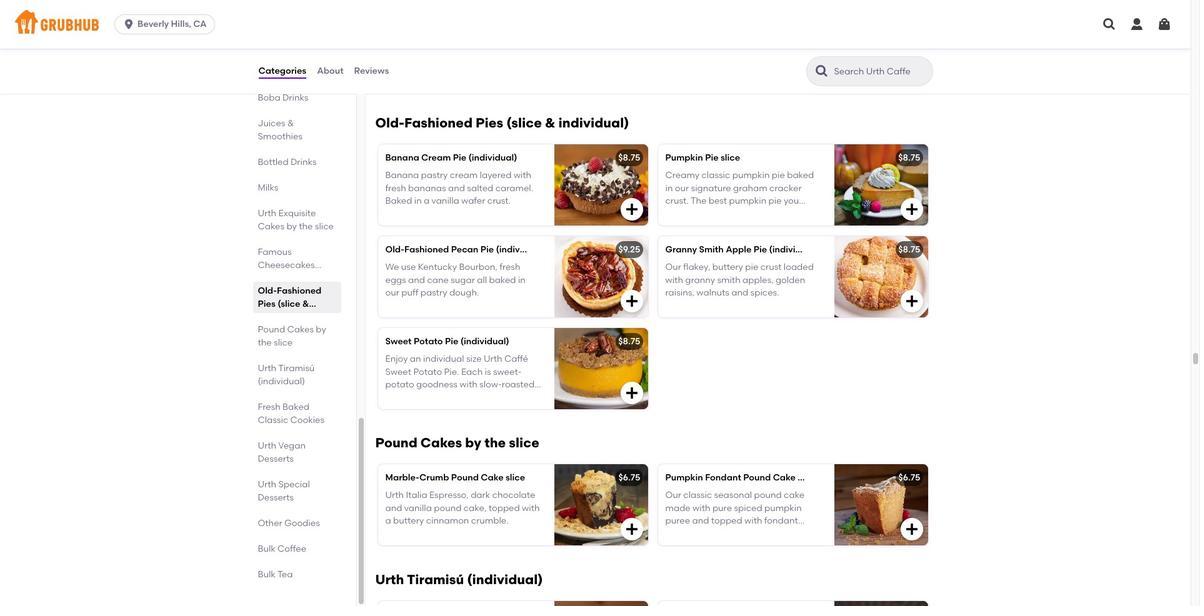 Task type: locate. For each thing, give the bounding box(es) containing it.
0 vertical spatial drinks
[[283, 93, 309, 103]]

best
[[709, 196, 728, 206]]

old- down cheesecakes
[[258, 286, 277, 296]]

fresh baked classic cookies
[[258, 402, 325, 426]]

cake up dark
[[481, 473, 504, 484]]

crust. up have
[[666, 196, 689, 206]]

cracker down glaze
[[666, 541, 698, 552]]

cheesecakes
[[258, 260, 315, 271]]

by
[[287, 221, 297, 232], [316, 325, 326, 335], [466, 435, 482, 451]]

cracker up you at the top
[[770, 183, 802, 194]]

tiramisú up fresh baked classic cookies
[[279, 363, 315, 374]]

tiramisú down cinnamon
[[407, 572, 464, 588]]

desserts for special
[[258, 493, 294, 504]]

1 vertical spatial topped
[[489, 503, 520, 514]]

pies
[[476, 115, 504, 131], [258, 299, 276, 310]]

pound up "spiced"
[[755, 491, 782, 501]]

1 vertical spatial tiramisú
[[407, 572, 464, 588]]

2 cake from the left
[[774, 473, 796, 484]]

1 vertical spatial cheesecake
[[666, 46, 717, 57]]

1 vertical spatial by
[[316, 325, 326, 335]]

and up puff at the left of the page
[[408, 275, 425, 286]]

fresh right bourbon,
[[500, 262, 521, 273]]

(individual) up fresh
[[258, 377, 305, 387]]

cake
[[481, 473, 504, 484], [774, 473, 796, 484]]

cream
[[422, 153, 451, 163]]

fashioned up kentucky
[[405, 245, 449, 255]]

0 vertical spatial classic
[[685, 33, 714, 44]]

buttery down the italia
[[393, 516, 424, 527]]

bourbon,
[[459, 262, 498, 273]]

classic down fondant on the bottom right of page
[[684, 491, 713, 501]]

topped down chocolate
[[489, 503, 520, 514]]

slice inside famous cheesecakes (individual) old-fashioned pies (slice & individual) pound cakes by the slice
[[274, 338, 293, 348]]

(slice
[[507, 115, 542, 131], [278, 299, 300, 310]]

bulk left tea
[[258, 570, 276, 580]]

pie for baked
[[772, 170, 786, 181]]

bakes
[[719, 46, 744, 57]]

our left ny
[[386, 33, 402, 44]]

0 vertical spatial our
[[675, 183, 689, 194]]

1 horizontal spatial buttery
[[713, 262, 744, 273]]

1 vertical spatial our
[[666, 262, 682, 273]]

and down cream
[[448, 183, 465, 194]]

puree
[[666, 516, 691, 527]]

1 vertical spatial pumpkin
[[666, 473, 704, 484]]

2 vertical spatial topped
[[712, 516, 743, 527]]

1 vertical spatial pound
[[434, 503, 462, 514]]

0 vertical spatial made
[[666, 503, 691, 514]]

0 vertical spatial topped
[[471, 33, 502, 44]]

cheesecake inside two classic favorites, oreos and cheesecake bakes in a delicious cookie crust.
[[666, 46, 717, 57]]

buttery
[[713, 262, 744, 273], [393, 516, 424, 527]]

pies up banana cream pie (individual)
[[476, 115, 504, 131]]

1 horizontal spatial baked
[[788, 170, 815, 181]]

0 horizontal spatial our
[[386, 288, 400, 298]]

and down marble-
[[386, 503, 402, 514]]

$9.25
[[619, 245, 641, 255]]

we
[[386, 262, 399, 273]]

beverly hills, ca
[[138, 19, 207, 29]]

potato
[[414, 337, 443, 347]]

&
[[545, 115, 556, 131], [288, 118, 294, 129], [303, 299, 309, 310]]

pastry down cane
[[421, 288, 448, 298]]

goodies
[[285, 519, 320, 529]]

urth tiramisú (individual) up fresh
[[258, 363, 315, 387]]

1 horizontal spatial urth tiramisú (individual)
[[376, 572, 543, 588]]

fashioned
[[405, 115, 473, 131], [405, 245, 449, 255], [277, 286, 322, 296]]

1 pumpkin from the top
[[666, 153, 704, 163]]

svg image
[[1103, 17, 1118, 32], [1158, 17, 1173, 32], [123, 18, 135, 31], [625, 202, 640, 217], [905, 202, 920, 217], [905, 294, 920, 309]]

dough.
[[450, 288, 479, 298]]

pies down cheesecakes
[[258, 299, 276, 310]]

topped
[[471, 33, 502, 44], [489, 503, 520, 514], [712, 516, 743, 527]]

1 horizontal spatial crust.
[[666, 196, 689, 206]]

bulk coffee
[[258, 544, 307, 555]]

0 vertical spatial pie
[[772, 170, 786, 181]]

2 horizontal spatial by
[[466, 435, 482, 451]]

0 horizontal spatial cheesecake
[[418, 33, 469, 44]]

old- for old-fashioned pies (slice & individual)
[[376, 115, 405, 131]]

pie up apples, at the top of the page
[[746, 262, 759, 273]]

1 desserts from the top
[[258, 454, 294, 465]]

other
[[258, 519, 283, 529]]

pound inside our classic seasonal pound cake made with pure spiced pumpkin puree and topped with fondant glaze and house-made graham cracker crumbles. (seasonal)
[[755, 491, 782, 501]]

2 vertical spatial pumpkin
[[765, 503, 802, 514]]

pie up you at the top
[[772, 170, 786, 181]]

0 vertical spatial pound
[[755, 491, 782, 501]]

1 horizontal spatial pies
[[476, 115, 504, 131]]

classic inside our classic seasonal pound cake made with pure spiced pumpkin puree and topped with fondant glaze and house-made graham cracker crumbles. (seasonal)
[[684, 491, 713, 501]]

our for old-fashioned pecan pie (individual)
[[666, 262, 682, 273]]

cracker
[[770, 183, 802, 194], [666, 541, 698, 552]]

two classic favorites, oreos and cheesecake bakes in a delicious cookie crust.
[[666, 33, 801, 69]]

drinks for boba drinks
[[283, 93, 309, 103]]

crumble.
[[471, 516, 509, 527]]

fashioned up cream
[[405, 115, 473, 131]]

and inside urth italia espresso, dark chocolate and vanilla pound cake, topped with a buttery cinnamon crumble.
[[386, 503, 402, 514]]

(slice down cheesecakes
[[278, 299, 300, 310]]

2 desserts from the top
[[258, 493, 294, 504]]

0 vertical spatial urth tiramisú (individual)
[[258, 363, 315, 387]]

1 bulk from the top
[[258, 544, 276, 555]]

slice inside urth exquisite cakes by the slice
[[315, 221, 334, 232]]

0 horizontal spatial (slice
[[278, 299, 300, 310]]

1 vertical spatial pie
[[769, 196, 782, 206]]

a inside urth italia espresso, dark chocolate and vanilla pound cake, topped with a buttery cinnamon crumble.
[[386, 516, 391, 527]]

0 vertical spatial by
[[287, 221, 297, 232]]

1 horizontal spatial cracker
[[770, 183, 802, 194]]

2 vertical spatial the
[[485, 435, 506, 451]]

urth special desserts
[[258, 480, 310, 504]]

0 horizontal spatial baked
[[283, 402, 310, 413]]

& inside famous cheesecakes (individual) old-fashioned pies (slice & individual) pound cakes by the slice
[[303, 299, 309, 310]]

made up puree
[[666, 503, 691, 514]]

sweet potato pie (individual) image
[[555, 328, 648, 410]]

cracker inside our classic seasonal pound cake made with pure spiced pumpkin puree and topped with fondant glaze and house-made graham cracker crumbles. (seasonal)
[[666, 541, 698, 552]]

cake up cake
[[774, 473, 796, 484]]

0 vertical spatial tiramisú
[[279, 363, 315, 374]]

classic for pound cakes by the slice
[[684, 491, 713, 501]]

in down 'creamy'
[[666, 183, 673, 194]]

0 vertical spatial pumpkin
[[666, 153, 704, 163]]

1 vertical spatial graham
[[766, 529, 800, 539]]

1 vertical spatial baked
[[283, 402, 310, 413]]

svg image inside beverly hills, ca button
[[123, 18, 135, 31]]

(individual) down cheesecakes
[[258, 273, 305, 284]]

a inside our ny cheesecake topped with a fresh blueberry glaze.
[[524, 33, 530, 44]]

bulk left coffee
[[258, 544, 276, 555]]

pound
[[755, 491, 782, 501], [434, 503, 462, 514]]

desserts down special
[[258, 493, 294, 504]]

topped up house-
[[712, 516, 743, 527]]

layered
[[480, 170, 512, 181]]

buttery up smith
[[713, 262, 744, 273]]

baked
[[386, 196, 412, 206], [283, 402, 310, 413]]

urth exquisite cakes by the slice
[[258, 208, 334, 232]]

desserts down vegan
[[258, 454, 294, 465]]

2 vertical spatial classic
[[684, 491, 713, 501]]

2 vertical spatial old-
[[258, 286, 277, 296]]

1 vertical spatial cakes
[[287, 325, 314, 335]]

0 vertical spatial fresh
[[386, 46, 406, 57]]

pumpkin left fondant on the bottom right of page
[[666, 473, 704, 484]]

banana inside banana pastry cream layered with fresh bananas and salted caramel. baked in a vanilla wafer crust.
[[386, 170, 419, 181]]

categories
[[259, 66, 307, 76]]

pastry inside banana pastry cream layered with fresh bananas and salted caramel. baked in a vanilla wafer crust.
[[421, 170, 448, 181]]

1 vertical spatial individual)
[[258, 312, 304, 323]]

with inside our ny cheesecake topped with a fresh blueberry glaze.
[[504, 33, 522, 44]]

crust. inside two classic favorites, oreos and cheesecake bakes in a delicious cookie crust.
[[696, 59, 719, 69]]

drinks right bottled
[[291, 157, 317, 168]]

1 $6.75 from the left
[[619, 473, 641, 484]]

our inside our classic seasonal pound cake made with pure spiced pumpkin puree and topped with fondant glaze and house-made graham cracker crumbles. (seasonal)
[[666, 491, 682, 501]]

buttery inside urth italia espresso, dark chocolate and vanilla pound cake, topped with a buttery cinnamon crumble.
[[393, 516, 424, 527]]

a inside banana pastry cream layered with fresh bananas and salted caramel. baked in a vanilla wafer crust.
[[424, 196, 430, 206]]

ny
[[404, 33, 416, 44]]

hills,
[[171, 19, 191, 29]]

1 vertical spatial the
[[258, 338, 272, 348]]

0 vertical spatial baked
[[386, 196, 412, 206]]

1 vertical spatial fresh
[[386, 183, 406, 194]]

and right puree
[[693, 516, 710, 527]]

0 horizontal spatial cracker
[[666, 541, 698, 552]]

urth
[[258, 208, 277, 219], [258, 363, 277, 374], [258, 441, 277, 452], [258, 480, 277, 490], [386, 491, 404, 501], [376, 572, 404, 588]]

0 horizontal spatial &
[[288, 118, 294, 129]]

1 horizontal spatial cake
[[774, 473, 796, 484]]

oreo cheesecake (individual) image
[[835, 8, 929, 89]]

by inside famous cheesecakes (individual) old-fashioned pies (slice & individual) pound cakes by the slice
[[316, 325, 326, 335]]

seasonal
[[715, 491, 753, 501]]

fresh left bananas
[[386, 183, 406, 194]]

2 vertical spatial fresh
[[500, 262, 521, 273]]

1 horizontal spatial &
[[303, 299, 309, 310]]

1 vertical spatial cracker
[[666, 541, 698, 552]]

vanilla inside banana pastry cream layered with fresh bananas and salted caramel. baked in a vanilla wafer crust.
[[432, 196, 460, 206]]

cheesecake up cookie
[[666, 46, 717, 57]]

baked right all on the left
[[489, 275, 516, 286]]

cookie
[[666, 59, 694, 69]]

made
[[666, 503, 691, 514], [739, 529, 764, 539]]

crust.
[[696, 59, 719, 69], [488, 196, 511, 206], [666, 196, 689, 206]]

$6.75
[[619, 473, 641, 484], [899, 473, 921, 484]]

fashioned inside famous cheesecakes (individual) old-fashioned pies (slice & individual) pound cakes by the slice
[[277, 286, 322, 296]]

0 vertical spatial cakes
[[258, 221, 285, 232]]

0 horizontal spatial crust.
[[488, 196, 511, 206]]

1 banana from the top
[[386, 153, 420, 163]]

cheesecake up blueberry on the left top of page
[[418, 33, 469, 44]]

famous cheesecakes (individual) old-fashioned pies (slice & individual) pound cakes by the slice
[[258, 247, 326, 348]]

1 horizontal spatial tiramisú
[[407, 572, 464, 588]]

and down smith
[[732, 288, 749, 298]]

apples,
[[743, 275, 774, 286]]

signature
[[692, 183, 732, 194]]

the inside famous cheesecakes (individual) old-fashioned pies (slice & individual) pound cakes by the slice
[[258, 338, 272, 348]]

old- up we
[[386, 245, 405, 255]]

1 vertical spatial baked
[[489, 275, 516, 286]]

1 vertical spatial pies
[[258, 299, 276, 310]]

0 vertical spatial banana
[[386, 153, 420, 163]]

drinks right the boba at the left top
[[283, 93, 309, 103]]

2 bulk from the top
[[258, 570, 276, 580]]

1 horizontal spatial baked
[[386, 196, 412, 206]]

0 horizontal spatial buttery
[[393, 516, 424, 527]]

old- down reviews button
[[376, 115, 405, 131]]

pie left you at the top
[[769, 196, 782, 206]]

fresh down ny
[[386, 46, 406, 57]]

pumpkin for pound cakes by the slice
[[666, 473, 704, 484]]

1 horizontal spatial by
[[316, 325, 326, 335]]

0 horizontal spatial the
[[258, 338, 272, 348]]

crust. down the caramel.
[[488, 196, 511, 206]]

about
[[317, 66, 344, 76]]

tiramisú inside urth tiramisú (individual)
[[279, 363, 315, 374]]

1 horizontal spatial $6.75
[[899, 473, 921, 484]]

desserts inside 'urth special desserts'
[[258, 493, 294, 504]]

1 vertical spatial made
[[739, 529, 764, 539]]

0 horizontal spatial baked
[[489, 275, 516, 286]]

classic up signature
[[702, 170, 731, 181]]

in right all on the left
[[518, 275, 526, 286]]

1 vertical spatial classic
[[702, 170, 731, 181]]

1 horizontal spatial individual)
[[559, 115, 630, 131]]

graham inside our classic seasonal pound cake made with pure spiced pumpkin puree and topped with fondant glaze and house-made graham cracker crumbles. (seasonal)
[[766, 529, 800, 539]]

pumpkin
[[666, 153, 704, 163], [666, 473, 704, 484]]

(individual)
[[469, 153, 518, 163], [496, 245, 545, 255], [770, 245, 818, 255], [258, 273, 305, 284], [461, 337, 510, 347], [258, 377, 305, 387], [467, 572, 543, 588]]

(slice up "layered" on the top left of the page
[[507, 115, 542, 131]]

0 vertical spatial vanilla
[[432, 196, 460, 206]]

our down eggs at the top of page
[[386, 288, 400, 298]]

in down bananas
[[415, 196, 422, 206]]

2 vertical spatial our
[[666, 491, 682, 501]]

graham down fondant
[[766, 529, 800, 539]]

in right bakes
[[747, 46, 754, 57]]

pumpkin up 'creamy'
[[666, 153, 704, 163]]

fresh inside banana pastry cream layered with fresh bananas and salted caramel. baked in a vanilla wafer crust.
[[386, 183, 406, 194]]

our inside our flakey, buttery pie crust loaded with granny smith apples, golden raisins, walnuts and spices.
[[666, 262, 682, 273]]

$8.75
[[619, 153, 641, 163], [899, 153, 921, 163], [899, 245, 921, 255], [619, 337, 641, 347]]

in inside creamy classic pumpkin pie baked in our signature graham cracker crust. the best pumpkin pie you have ever had.
[[666, 183, 673, 194]]

fashioned down cheesecakes
[[277, 286, 322, 296]]

banana left cream
[[386, 153, 420, 163]]

our
[[386, 33, 402, 44], [666, 262, 682, 273], [666, 491, 682, 501]]

crust. down bakes
[[696, 59, 719, 69]]

house-
[[710, 529, 739, 539]]

0 horizontal spatial cakes
[[258, 221, 285, 232]]

$6.75 for our classic seasonal pound cake made with pure spiced pumpkin puree and topped with fondant glaze and house-made graham cracker crumbles. (seasonal)
[[899, 473, 921, 484]]

and up delicious
[[782, 33, 799, 44]]

1 vertical spatial desserts
[[258, 493, 294, 504]]

2 vertical spatial cakes
[[421, 435, 462, 451]]

baked
[[788, 170, 815, 181], [489, 275, 516, 286]]

0 horizontal spatial cake
[[481, 473, 504, 484]]

slice
[[721, 153, 741, 163], [315, 221, 334, 232], [274, 338, 293, 348], [509, 435, 540, 451], [506, 473, 526, 484], [798, 473, 818, 484]]

2 $6.75 from the left
[[899, 473, 921, 484]]

crust. inside banana pastry cream layered with fresh bananas and salted caramel. baked in a vanilla wafer crust.
[[488, 196, 511, 206]]

1 horizontal spatial cheesecake
[[666, 46, 717, 57]]

1 vertical spatial bulk
[[258, 570, 276, 580]]

0 vertical spatial buttery
[[713, 262, 744, 273]]

made up the (seasonal) at right
[[739, 529, 764, 539]]

2 vertical spatial by
[[466, 435, 482, 451]]

pumpkin pie slice image
[[835, 145, 929, 226]]

0 vertical spatial desserts
[[258, 454, 294, 465]]

banana for banana pastry cream layered with fresh bananas and salted caramel. baked in a vanilla wafer crust.
[[386, 170, 419, 181]]

classic
[[685, 33, 714, 44], [702, 170, 731, 181], [684, 491, 713, 501]]

drinks
[[283, 93, 309, 103], [291, 157, 317, 168]]

classic inside creamy classic pumpkin pie baked in our signature graham cracker crust. the best pumpkin pie you have ever had.
[[702, 170, 731, 181]]

fresh
[[386, 46, 406, 57], [386, 183, 406, 194], [500, 262, 521, 273]]

svg image for pumpkin fondant pound cake slice
[[905, 522, 920, 537]]

2 pumpkin from the top
[[666, 473, 704, 484]]

2 horizontal spatial the
[[485, 435, 506, 451]]

0 horizontal spatial tiramisú
[[279, 363, 315, 374]]

pie inside our flakey, buttery pie crust loaded with granny smith apples, golden raisins, walnuts and spices.
[[746, 262, 759, 273]]

0 vertical spatial old-
[[376, 115, 405, 131]]

fashioned for pies
[[405, 115, 473, 131]]

fondant
[[765, 516, 799, 527]]

buttery inside our flakey, buttery pie crust loaded with granny smith apples, golden raisins, walnuts and spices.
[[713, 262, 744, 273]]

flakey,
[[684, 262, 711, 273]]

0 vertical spatial cracker
[[770, 183, 802, 194]]

1 cake from the left
[[481, 473, 504, 484]]

pies inside famous cheesecakes (individual) old-fashioned pies (slice & individual) pound cakes by the slice
[[258, 299, 276, 310]]

1 vertical spatial banana
[[386, 170, 419, 181]]

matcha tiramisú (individual) image
[[835, 602, 929, 607]]

1 vertical spatial drinks
[[291, 157, 317, 168]]

cheesecake inside our ny cheesecake topped with a fresh blueberry glaze.
[[418, 33, 469, 44]]

urth tiramisú (individual) down cinnamon
[[376, 572, 543, 588]]

2 horizontal spatial crust.
[[696, 59, 719, 69]]

0 vertical spatial pastry
[[421, 170, 448, 181]]

(individual) down dough. on the top left of the page
[[461, 337, 510, 347]]

our classic seasonal pound cake made with pure spiced pumpkin puree and topped with fondant glaze and house-made graham cracker crumbles. (seasonal)
[[666, 491, 805, 552]]

topped up 'glaze.'
[[471, 33, 502, 44]]

cake for chocolate
[[481, 473, 504, 484]]

our down granny
[[666, 262, 682, 273]]

blueberry cheesecake (individual) image
[[555, 8, 648, 89]]

graham right signature
[[734, 183, 768, 194]]

cheesecake
[[418, 33, 469, 44], [666, 46, 717, 57]]

urth inside 'urth special desserts'
[[258, 480, 277, 490]]

our up puree
[[666, 491, 682, 501]]

our inside we use kentucky bourbon, fresh eggs and cane sugar all baked in our puff pastry dough.
[[386, 288, 400, 298]]

baked up you at the top
[[788, 170, 815, 181]]

pumpkin fondant pound cake slice image
[[835, 465, 929, 546]]

1 horizontal spatial our
[[675, 183, 689, 194]]

creamy classic pumpkin pie baked in our signature graham cracker crust. the best pumpkin pie you have ever had.
[[666, 170, 815, 219]]

pie
[[772, 170, 786, 181], [769, 196, 782, 206], [746, 262, 759, 273]]

pie
[[453, 153, 467, 163], [706, 153, 719, 163], [481, 245, 494, 255], [754, 245, 768, 255], [445, 337, 459, 347]]

classic right two
[[685, 33, 714, 44]]

urth inside urth italia espresso, dark chocolate and vanilla pound cake, topped with a buttery cinnamon crumble.
[[386, 491, 404, 501]]

had.
[[709, 209, 728, 219]]

cakes
[[258, 221, 285, 232], [287, 325, 314, 335], [421, 435, 462, 451]]

and inside we use kentucky bourbon, fresh eggs and cane sugar all baked in our puff pastry dough.
[[408, 275, 425, 286]]

(slice inside famous cheesecakes (individual) old-fashioned pies (slice & individual) pound cakes by the slice
[[278, 299, 300, 310]]

1 horizontal spatial the
[[299, 221, 313, 232]]

svg image for old-fashioned pecan pie (individual)
[[625, 294, 640, 309]]

urth italia™ tiramisú (individual) image
[[555, 602, 648, 607]]

1 vertical spatial (slice
[[278, 299, 300, 310]]

2 banana from the top
[[386, 170, 419, 181]]

baked inside we use kentucky bourbon, fresh eggs and cane sugar all baked in our puff pastry dough.
[[489, 275, 516, 286]]

pound up cinnamon
[[434, 503, 462, 514]]

a
[[524, 33, 530, 44], [756, 46, 762, 57], [424, 196, 430, 206], [386, 516, 391, 527]]

classic inside two classic favorites, oreos and cheesecake bakes in a delicious cookie crust.
[[685, 33, 714, 44]]

0 vertical spatial pies
[[476, 115, 504, 131]]

our down 'creamy'
[[675, 183, 689, 194]]

0 horizontal spatial by
[[287, 221, 297, 232]]

desserts inside urth vegan desserts
[[258, 454, 294, 465]]

vanilla down the italia
[[404, 503, 432, 514]]

vanilla down bananas
[[432, 196, 460, 206]]

banana up bananas
[[386, 170, 419, 181]]

granny
[[686, 275, 716, 286]]

our inside our ny cheesecake topped with a fresh blueberry glaze.
[[386, 33, 402, 44]]

apple
[[726, 245, 752, 255]]

2 vertical spatial pie
[[746, 262, 759, 273]]

baked up cookies
[[283, 402, 310, 413]]

pastry up bananas
[[421, 170, 448, 181]]

0 vertical spatial fashioned
[[405, 115, 473, 131]]

vanilla
[[432, 196, 460, 206], [404, 503, 432, 514]]

0 vertical spatial graham
[[734, 183, 768, 194]]

classic
[[258, 415, 289, 426]]

0 vertical spatial our
[[386, 33, 402, 44]]

cream
[[450, 170, 478, 181]]

0 vertical spatial bulk
[[258, 544, 276, 555]]

cakes inside famous cheesecakes (individual) old-fashioned pies (slice & individual) pound cakes by the slice
[[287, 325, 314, 335]]

svg image
[[1130, 17, 1145, 32], [905, 65, 920, 80], [625, 294, 640, 309], [625, 386, 640, 401], [625, 522, 640, 537], [905, 522, 920, 537]]

oreos
[[757, 33, 780, 44]]

baked down bananas
[[386, 196, 412, 206]]

1 vertical spatial old-
[[386, 245, 405, 255]]

salted
[[467, 183, 494, 194]]

cake for cake
[[774, 473, 796, 484]]



Task type: describe. For each thing, give the bounding box(es) containing it.
boba
[[258, 93, 281, 103]]

crust
[[761, 262, 782, 273]]

Search Urth Caffe search field
[[833, 66, 929, 78]]

granny smith apple pie (individual) image
[[835, 237, 929, 318]]

urth vegan desserts
[[258, 441, 306, 465]]

our for marble-crumb pound cake slice
[[666, 491, 682, 501]]

reviews
[[354, 66, 389, 76]]

beverly
[[138, 19, 169, 29]]

vegan
[[279, 441, 306, 452]]

bulk for bulk coffee
[[258, 544, 276, 555]]

$8.75 for creamy classic pumpkin pie baked in our signature graham cracker crust. the best pumpkin pie you have ever had.
[[899, 153, 921, 163]]

with inside our flakey, buttery pie crust loaded with granny smith apples, golden raisins, walnuts and spices.
[[666, 275, 684, 286]]

svg image inside main navigation navigation
[[1130, 17, 1145, 32]]

fondant
[[706, 473, 742, 484]]

eggs
[[386, 275, 406, 286]]

pound inside famous cheesecakes (individual) old-fashioned pies (slice & individual) pound cakes by the slice
[[258, 325, 285, 335]]

& inside the juices & smoothies
[[288, 118, 294, 129]]

banana for banana cream pie (individual)
[[386, 153, 420, 163]]

cake
[[784, 491, 805, 501]]

main navigation navigation
[[0, 0, 1192, 49]]

individual) inside famous cheesecakes (individual) old-fashioned pies (slice & individual) pound cakes by the slice
[[258, 312, 304, 323]]

cakes inside urth exquisite cakes by the slice
[[258, 221, 285, 232]]

old- inside famous cheesecakes (individual) old-fashioned pies (slice & individual) pound cakes by the slice
[[258, 286, 277, 296]]

and inside two classic favorites, oreos and cheesecake bakes in a delicious cookie crust.
[[782, 33, 799, 44]]

golden
[[776, 275, 806, 286]]

delicious
[[764, 46, 801, 57]]

juices & smoothies
[[258, 118, 303, 142]]

bottled
[[258, 157, 289, 168]]

dark
[[471, 491, 490, 501]]

use
[[401, 262, 416, 273]]

pie right potato
[[445, 337, 459, 347]]

by inside urth exquisite cakes by the slice
[[287, 221, 297, 232]]

our ny cheesecake topped with a fresh blueberry glaze. button
[[378, 8, 648, 89]]

pie up crust
[[754, 245, 768, 255]]

you
[[784, 196, 800, 206]]

bottled drinks
[[258, 157, 317, 168]]

search icon image
[[815, 64, 830, 79]]

tea
[[278, 570, 293, 580]]

pecan
[[451, 245, 479, 255]]

a inside two classic favorites, oreos and cheesecake bakes in a delicious cookie crust.
[[756, 46, 762, 57]]

with inside urth italia espresso, dark chocolate and vanilla pound cake, topped with a buttery cinnamon crumble.
[[522, 503, 540, 514]]

urth italia espresso, dark chocolate and vanilla pound cake, topped with a buttery cinnamon crumble.
[[386, 491, 540, 527]]

loaded
[[784, 262, 814, 273]]

all
[[477, 275, 487, 286]]

svg image for marble-crumb pound cake slice
[[625, 522, 640, 537]]

classic for old-fashioned pies (slice & individual)
[[702, 170, 731, 181]]

chocolate
[[493, 491, 536, 501]]

and inside banana pastry cream layered with fresh bananas and salted caramel. baked in a vanilla wafer crust.
[[448, 183, 465, 194]]

graham inside creamy classic pumpkin pie baked in our signature graham cracker crust. the best pumpkin pie you have ever had.
[[734, 183, 768, 194]]

coffee
[[278, 544, 307, 555]]

other goodies
[[258, 519, 320, 529]]

cookies
[[291, 415, 325, 426]]

and inside our flakey, buttery pie crust loaded with granny smith apples, golden raisins, walnuts and spices.
[[732, 288, 749, 298]]

$6.75 for urth italia espresso, dark chocolate and vanilla pound cake, topped with a buttery cinnamon crumble.
[[619, 473, 641, 484]]

in inside we use kentucky bourbon, fresh eggs and cane sugar all baked in our puff pastry dough.
[[518, 275, 526, 286]]

marble-crumb pound cake slice
[[386, 473, 526, 484]]

famous
[[258, 247, 292, 258]]

1 vertical spatial urth tiramisú (individual)
[[376, 572, 543, 588]]

pie for crust
[[746, 262, 759, 273]]

two
[[666, 33, 683, 44]]

we use kentucky bourbon, fresh eggs and cane sugar all baked in our puff pastry dough.
[[386, 262, 526, 298]]

pumpkin for old-fashioned pies (slice & individual)
[[666, 153, 704, 163]]

cane
[[427, 275, 449, 286]]

cake,
[[464, 503, 487, 514]]

granny
[[666, 245, 697, 255]]

old-fashioned pies (slice & individual)
[[376, 115, 630, 131]]

desserts for vegan
[[258, 454, 294, 465]]

pie up signature
[[706, 153, 719, 163]]

fresh inside we use kentucky bourbon, fresh eggs and cane sugar all baked in our puff pastry dough.
[[500, 262, 521, 273]]

in inside two classic favorites, oreos and cheesecake bakes in a delicious cookie crust.
[[747, 46, 754, 57]]

cinnamon
[[426, 516, 469, 527]]

spiced
[[735, 503, 763, 514]]

(individual) down crumble.
[[467, 572, 543, 588]]

(individual) inside urth tiramisú (individual)
[[258, 377, 305, 387]]

smith
[[700, 245, 724, 255]]

glaze.
[[451, 46, 476, 57]]

and right glaze
[[691, 529, 708, 539]]

topped inside urth italia espresso, dark chocolate and vanilla pound cake, topped with a buttery cinnamon crumble.
[[489, 503, 520, 514]]

creamy
[[666, 170, 700, 181]]

kentucky
[[418, 262, 457, 273]]

blueberry
[[409, 46, 449, 57]]

1 horizontal spatial (slice
[[507, 115, 542, 131]]

vanilla inside urth italia espresso, dark chocolate and vanilla pound cake, topped with a buttery cinnamon crumble.
[[404, 503, 432, 514]]

old-fashioned pecan pie (individual)
[[386, 245, 545, 255]]

with inside banana pastry cream layered with fresh bananas and salted caramel. baked in a vanilla wafer crust.
[[514, 170, 532, 181]]

0 vertical spatial pumpkin
[[733, 170, 770, 181]]

sugar
[[451, 275, 475, 286]]

(individual) up bourbon,
[[496, 245, 545, 255]]

banana cream pie (individual)
[[386, 153, 518, 163]]

reviews button
[[354, 49, 390, 94]]

$8.75 for banana pastry cream layered with fresh bananas and salted caramel. baked in a vanilla wafer crust.
[[619, 153, 641, 163]]

$8.75 for our flakey, buttery pie crust loaded with granny smith apples, golden raisins, walnuts and spices.
[[899, 245, 921, 255]]

crumbles.
[[700, 541, 742, 552]]

boba drinks
[[258, 93, 309, 103]]

2 horizontal spatial cakes
[[421, 435, 462, 451]]

2 horizontal spatial &
[[545, 115, 556, 131]]

our flakey, buttery pie crust loaded with granny smith apples, golden raisins, walnuts and spices.
[[666, 262, 814, 298]]

italia
[[406, 491, 428, 501]]

favorites,
[[716, 33, 754, 44]]

pie up bourbon,
[[481, 245, 494, 255]]

pumpkin pie slice
[[666, 153, 741, 163]]

pound cakes by the slice
[[376, 435, 540, 451]]

two classic favorites, oreos and cheesecake bakes in a delicious cookie crust. button
[[658, 8, 929, 89]]

pastry inside we use kentucky bourbon, fresh eggs and cane sugar all baked in our puff pastry dough.
[[421, 288, 448, 298]]

marble-crumb pound cake slice image
[[555, 465, 648, 546]]

baked inside creamy classic pumpkin pie baked in our signature graham cracker crust. the best pumpkin pie you have ever had.
[[788, 170, 815, 181]]

fresh
[[258, 402, 281, 413]]

sweet potato pie (individual)
[[386, 337, 510, 347]]

fashioned for pecan
[[405, 245, 449, 255]]

pie up cream
[[453, 153, 467, 163]]

puff
[[402, 288, 419, 298]]

urth inside urth vegan desserts
[[258, 441, 277, 452]]

the inside urth exquisite cakes by the slice
[[299, 221, 313, 232]]

banana cream pie (individual) image
[[555, 145, 648, 226]]

baked inside banana pastry cream layered with fresh bananas and salted caramel. baked in a vanilla wafer crust.
[[386, 196, 412, 206]]

crust. inside creamy classic pumpkin pie baked in our signature graham cracker crust. the best pumpkin pie you have ever had.
[[666, 196, 689, 206]]

the
[[691, 196, 707, 206]]

baked inside fresh baked classic cookies
[[283, 402, 310, 413]]

raisins,
[[666, 288, 695, 298]]

urth inside urth tiramisú (individual)
[[258, 363, 277, 374]]

granny smith apple pie (individual)
[[666, 245, 818, 255]]

caramel.
[[496, 183, 534, 194]]

topped inside our ny cheesecake topped with a fresh blueberry glaze.
[[471, 33, 502, 44]]

have
[[666, 209, 687, 219]]

wafer
[[462, 196, 486, 206]]

pumpkin inside our classic seasonal pound cake made with pure spiced pumpkin puree and topped with fondant glaze and house-made graham cracker crumbles. (seasonal)
[[765, 503, 802, 514]]

walnuts
[[697, 288, 730, 298]]

1 horizontal spatial made
[[739, 529, 764, 539]]

smoothies
[[258, 131, 303, 142]]

1 vertical spatial pumpkin
[[730, 196, 767, 206]]

topped inside our classic seasonal pound cake made with pure spiced pumpkin puree and topped with fondant glaze and house-made graham cracker crumbles. (seasonal)
[[712, 516, 743, 527]]

0 horizontal spatial urth tiramisú (individual)
[[258, 363, 315, 387]]

svg image for sweet potato pie (individual)
[[625, 386, 640, 401]]

(individual) up "layered" on the top left of the page
[[469, 153, 518, 163]]

bulk tea
[[258, 570, 293, 580]]

urth inside urth exquisite cakes by the slice
[[258, 208, 277, 219]]

pound inside urth italia espresso, dark chocolate and vanilla pound cake, topped with a buttery cinnamon crumble.
[[434, 503, 462, 514]]

0 vertical spatial individual)
[[559, 115, 630, 131]]

old- for old-fashioned pecan pie (individual)
[[386, 245, 405, 255]]

cracker inside creamy classic pumpkin pie baked in our signature graham cracker crust. the best pumpkin pie you have ever had.
[[770, 183, 802, 194]]

(individual) up 'loaded'
[[770, 245, 818, 255]]

our ny cheesecake topped with a fresh blueberry glaze.
[[386, 33, 530, 57]]

fresh inside our ny cheesecake topped with a fresh blueberry glaze.
[[386, 46, 406, 57]]

bulk for bulk tea
[[258, 570, 276, 580]]

our inside creamy classic pumpkin pie baked in our signature graham cracker crust. the best pumpkin pie you have ever had.
[[675, 183, 689, 194]]

(individual) inside famous cheesecakes (individual) old-fashioned pies (slice & individual) pound cakes by the slice
[[258, 273, 305, 284]]

special
[[279, 480, 310, 490]]

about button
[[317, 49, 344, 94]]

in inside banana pastry cream layered with fresh bananas and salted caramel. baked in a vanilla wafer crust.
[[415, 196, 422, 206]]

drinks for bottled drinks
[[291, 157, 317, 168]]

ca
[[193, 19, 207, 29]]

old-fashioned pecan pie (individual) image
[[555, 237, 648, 318]]



Task type: vqa. For each thing, say whether or not it's contained in the screenshot.
"Wok seared with garlic, topped with szechuan preserves.  🌶️Spicy🌶️ Vegetarian 🥬"
no



